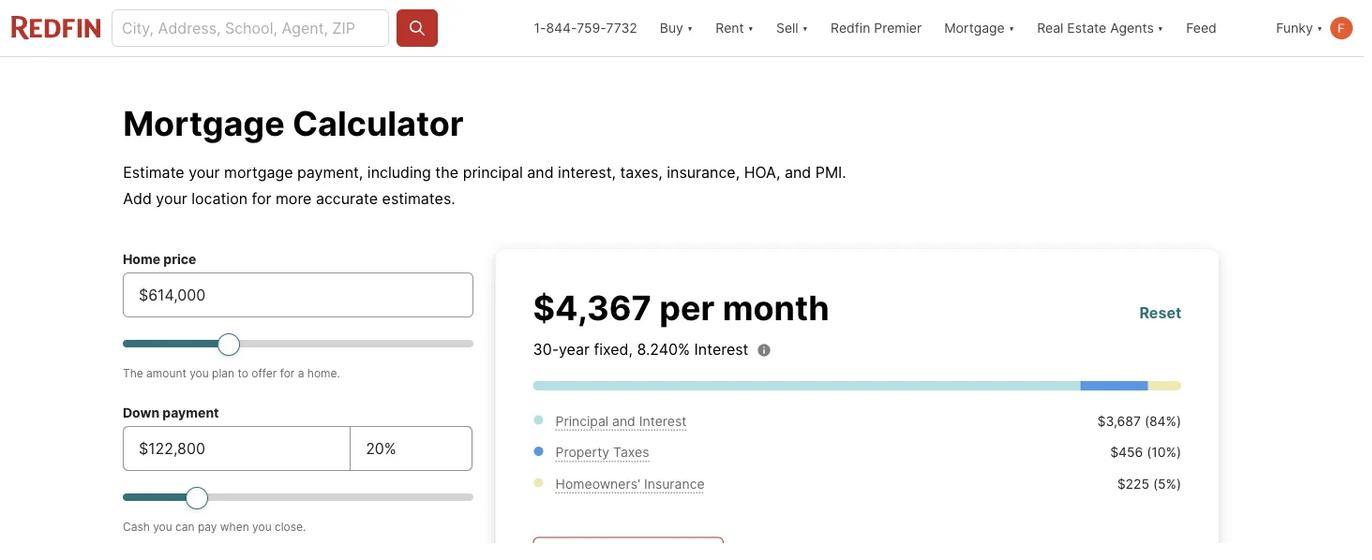 Task type: locate. For each thing, give the bounding box(es) containing it.
0 horizontal spatial for
[[252, 189, 272, 208]]

mortgage inside dropdown button
[[945, 20, 1005, 36]]

▾ right the buy
[[687, 20, 693, 36]]

1 horizontal spatial and
[[613, 414, 636, 430]]

None text field
[[139, 438, 335, 461], [366, 438, 457, 461], [139, 438, 335, 461], [366, 438, 457, 461]]

0 horizontal spatial your
[[156, 189, 187, 208]]

estimates.
[[382, 189, 456, 208]]

the amount you plan to offer for a home.
[[123, 367, 340, 380]]

30-year fixed, 8.240% interest
[[533, 341, 749, 359]]

year
[[559, 341, 590, 359]]

you right when
[[252, 521, 272, 534]]

0 horizontal spatial mortgage
[[123, 103, 285, 144]]

and
[[527, 163, 554, 182], [785, 163, 812, 182], [613, 414, 636, 430]]

and up taxes
[[613, 414, 636, 430]]

you left plan
[[190, 367, 209, 380]]

your down estimate
[[156, 189, 187, 208]]

pmi.
[[816, 163, 847, 182]]

3 ▾ from the left
[[803, 20, 809, 36]]

sell ▾
[[777, 20, 809, 36]]

taxes,
[[620, 163, 663, 182]]

▾ right rent
[[748, 20, 754, 36]]

6 ▾ from the left
[[1317, 20, 1324, 36]]

interest down per
[[695, 341, 749, 359]]

2 ▾ from the left
[[748, 20, 754, 36]]

fixed,
[[594, 341, 633, 359]]

interest
[[695, 341, 749, 359], [639, 414, 687, 430]]

2 horizontal spatial and
[[785, 163, 812, 182]]

0 horizontal spatial you
[[153, 521, 172, 534]]

plan
[[212, 367, 235, 380]]

1 horizontal spatial your
[[189, 163, 220, 182]]

mortgage
[[224, 163, 293, 182]]

property taxes
[[556, 445, 650, 461]]

mortgage left real
[[945, 20, 1005, 36]]

interest up taxes
[[639, 414, 687, 430]]

City, Address, School, Agent, ZIP search field
[[112, 9, 389, 47]]

mortgage ▾
[[945, 20, 1015, 36]]

feed button
[[1175, 0, 1266, 56]]

estimate your mortgage payment, including the principal and interest, taxes, insurance, hoa, and pmi. add your location for more accurate estimates.
[[123, 163, 847, 208]]

mortgage up estimate
[[123, 103, 285, 144]]

and left pmi.
[[785, 163, 812, 182]]

mortgage
[[945, 20, 1005, 36], [123, 103, 285, 144]]

interest,
[[558, 163, 616, 182]]

▾
[[687, 20, 693, 36], [748, 20, 754, 36], [803, 20, 809, 36], [1009, 20, 1015, 36], [1158, 20, 1164, 36], [1317, 20, 1324, 36]]

per
[[660, 288, 715, 328]]

1 horizontal spatial interest
[[695, 341, 749, 359]]

buy ▾ button
[[660, 0, 693, 56]]

down payment
[[123, 405, 219, 421]]

rent
[[716, 20, 744, 36]]

1 vertical spatial interest
[[639, 414, 687, 430]]

property taxes link
[[556, 445, 650, 461]]

real estate agents ▾
[[1038, 20, 1164, 36]]

1-844-759-7732
[[534, 20, 638, 36]]

▾ for funky ▾
[[1317, 20, 1324, 36]]

759-
[[577, 20, 606, 36]]

for down mortgage
[[252, 189, 272, 208]]

$4,367 per month
[[533, 288, 830, 328]]

$4,367
[[533, 288, 652, 328]]

30-
[[533, 341, 559, 359]]

▾ for sell ▾
[[803, 20, 809, 36]]

buy ▾
[[660, 20, 693, 36]]

user photo image
[[1331, 17, 1354, 39]]

you left can at bottom
[[153, 521, 172, 534]]

1 vertical spatial mortgage
[[123, 103, 285, 144]]

funky ▾
[[1277, 20, 1324, 36]]

feed
[[1187, 20, 1217, 36]]

▾ right the agents
[[1158, 20, 1164, 36]]

4 ▾ from the left
[[1009, 20, 1015, 36]]

$3,687
[[1098, 414, 1142, 430]]

including
[[368, 163, 431, 182]]

offer
[[252, 367, 277, 380]]

▾ left user photo
[[1317, 20, 1324, 36]]

1 vertical spatial for
[[280, 367, 295, 380]]

payment
[[163, 405, 219, 421]]

rent ▾
[[716, 20, 754, 36]]

reset button
[[1140, 303, 1182, 325]]

your up location
[[189, 163, 220, 182]]

▾ left real
[[1009, 20, 1015, 36]]

1 horizontal spatial you
[[190, 367, 209, 380]]

for left a
[[280, 367, 295, 380]]

sell ▾ button
[[777, 0, 809, 56]]

for
[[252, 189, 272, 208], [280, 367, 295, 380]]

principal and interest link
[[556, 414, 687, 430]]

$225
[[1118, 477, 1150, 492]]

5 ▾ from the left
[[1158, 20, 1164, 36]]

0 vertical spatial mortgage
[[945, 20, 1005, 36]]

reset
[[1140, 304, 1182, 323]]

mortgage calculator
[[123, 103, 464, 144]]

0 horizontal spatial interest
[[639, 414, 687, 430]]

0 vertical spatial for
[[252, 189, 272, 208]]

the
[[123, 367, 143, 380]]

844-
[[546, 20, 577, 36]]

▾ right sell
[[803, 20, 809, 36]]

redfin premier button
[[820, 0, 933, 56]]

taxes
[[613, 445, 650, 461]]

mortgage for mortgage ▾
[[945, 20, 1005, 36]]

rent ▾ button
[[716, 0, 754, 56]]

accurate
[[316, 189, 378, 208]]

1 horizontal spatial mortgage
[[945, 20, 1005, 36]]

and left interest,
[[527, 163, 554, 182]]

more
[[276, 189, 312, 208]]

$225 (5%)
[[1118, 477, 1182, 492]]

calculator
[[293, 103, 464, 144]]

None text field
[[139, 284, 458, 307]]

sell ▾ button
[[765, 0, 820, 56]]

1 ▾ from the left
[[687, 20, 693, 36]]

submit search image
[[408, 19, 427, 38]]

principal
[[463, 163, 523, 182]]

you
[[190, 367, 209, 380], [153, 521, 172, 534], [252, 521, 272, 534]]

$3,687 (84%)
[[1098, 414, 1182, 430]]

1-844-759-7732 link
[[534, 20, 638, 36]]



Task type: describe. For each thing, give the bounding box(es) containing it.
can
[[176, 521, 195, 534]]

real
[[1038, 20, 1064, 36]]

1 horizontal spatial for
[[280, 367, 295, 380]]

(84%)
[[1145, 414, 1182, 430]]

cash you can pay when you close.
[[123, 521, 306, 534]]

buy ▾ button
[[649, 0, 705, 56]]

premier
[[875, 20, 922, 36]]

mortgage ▾ button
[[933, 0, 1026, 56]]

price
[[164, 251, 196, 267]]

principal
[[556, 414, 609, 430]]

payment,
[[297, 163, 363, 182]]

to
[[238, 367, 248, 380]]

homeowners' insurance link
[[556, 477, 705, 492]]

real estate agents ▾ link
[[1038, 0, 1164, 56]]

1 vertical spatial your
[[156, 189, 187, 208]]

insurance
[[644, 477, 705, 492]]

funky
[[1277, 20, 1314, 36]]

home.
[[308, 367, 340, 380]]

principal and interest
[[556, 414, 687, 430]]

location
[[192, 189, 248, 208]]

agents
[[1111, 20, 1154, 36]]

home
[[123, 251, 160, 267]]

cash
[[123, 521, 150, 534]]

rent ▾ button
[[705, 0, 765, 56]]

$456 (10%)
[[1111, 445, 1182, 461]]

insurance,
[[667, 163, 740, 182]]

7732
[[606, 20, 638, 36]]

mortgage ▾ button
[[945, 0, 1015, 56]]

0 horizontal spatial and
[[527, 163, 554, 182]]

Down Payment Slider range field
[[123, 487, 474, 509]]

(5%)
[[1154, 477, 1182, 492]]

estate
[[1068, 20, 1107, 36]]

2 horizontal spatial you
[[252, 521, 272, 534]]

redfin
[[831, 20, 871, 36]]

a
[[298, 367, 304, 380]]

(10%)
[[1147, 445, 1182, 461]]

hoa,
[[744, 163, 781, 182]]

pay
[[198, 521, 217, 534]]

add
[[123, 189, 152, 208]]

▾ inside dropdown button
[[1158, 20, 1164, 36]]

▾ for rent ▾
[[748, 20, 754, 36]]

when
[[220, 521, 249, 534]]

mortgage for mortgage calculator
[[123, 103, 285, 144]]

real estate agents ▾ button
[[1026, 0, 1175, 56]]

▾ for buy ▾
[[687, 20, 693, 36]]

Home Price Slider range field
[[123, 333, 474, 356]]

down
[[123, 405, 160, 421]]

redfin premier
[[831, 20, 922, 36]]

home price
[[123, 251, 196, 267]]

0 vertical spatial your
[[189, 163, 220, 182]]

buy
[[660, 20, 684, 36]]

amount
[[146, 367, 186, 380]]

estimate
[[123, 163, 184, 182]]

property
[[556, 445, 610, 461]]

month
[[723, 288, 830, 328]]

▾ for mortgage ▾
[[1009, 20, 1015, 36]]

$456
[[1111, 445, 1144, 461]]

sell
[[777, 20, 799, 36]]

the
[[436, 163, 459, 182]]

8.240%
[[637, 341, 690, 359]]

homeowners' insurance
[[556, 477, 705, 492]]

homeowners'
[[556, 477, 641, 492]]

close.
[[275, 521, 306, 534]]

1-
[[534, 20, 546, 36]]

for inside 'estimate your mortgage payment, including the principal and interest, taxes, insurance, hoa, and pmi. add your location for more accurate estimates.'
[[252, 189, 272, 208]]

0 vertical spatial interest
[[695, 341, 749, 359]]



Task type: vqa. For each thing, say whether or not it's contained in the screenshot.
48
no



